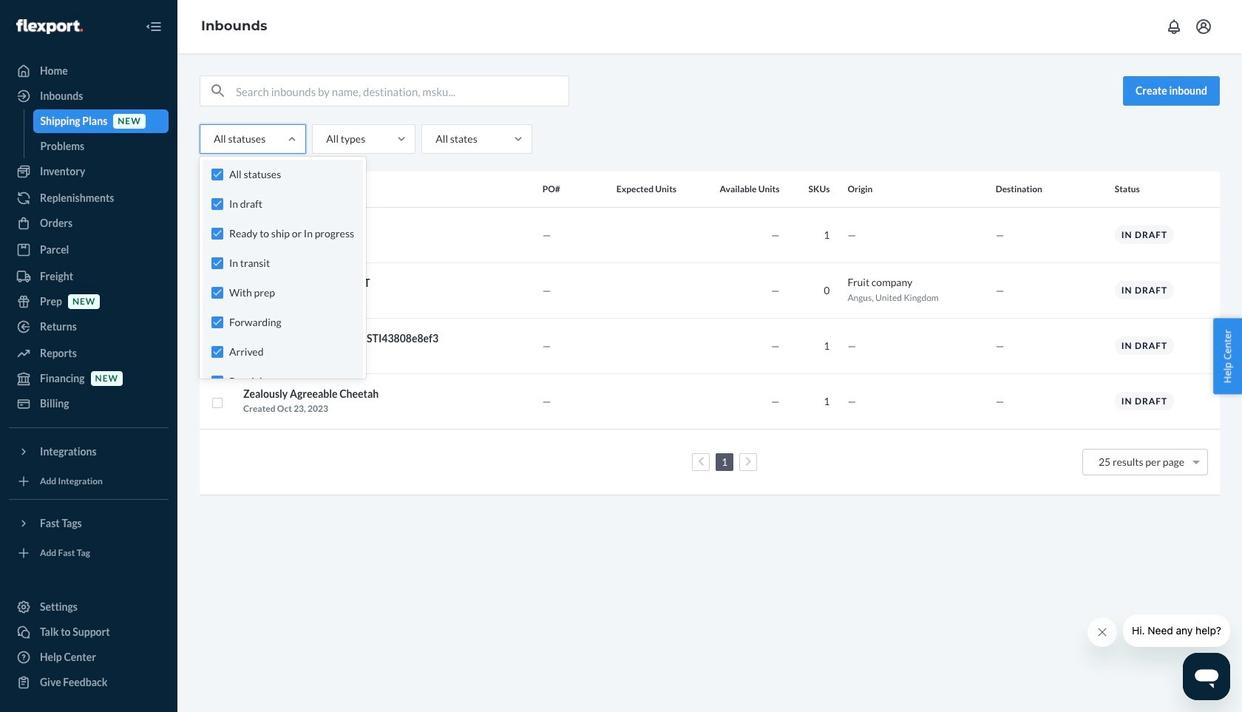 Task type: vqa. For each thing, say whether or not it's contained in the screenshot.
Add
no



Task type: describe. For each thing, give the bounding box(es) containing it.
chevron right image
[[745, 456, 752, 467]]

Search inbounds by name, destination, msku... text field
[[236, 76, 569, 106]]

open notifications image
[[1165, 18, 1183, 35]]

3 square image from the top
[[211, 287, 223, 298]]

2 square image from the top
[[211, 397, 223, 409]]

close navigation image
[[145, 18, 163, 35]]



Task type: locate. For each thing, give the bounding box(es) containing it.
option
[[1099, 455, 1185, 468]]

1 square image from the top
[[211, 185, 223, 197]]

square image
[[211, 342, 223, 354], [211, 397, 223, 409]]

1 square image from the top
[[211, 342, 223, 354]]

1 vertical spatial square image
[[211, 231, 223, 243]]

flexport logo image
[[16, 19, 83, 34]]

chevron left image
[[698, 456, 704, 467]]

2 vertical spatial square image
[[211, 287, 223, 298]]

square image
[[211, 185, 223, 197], [211, 231, 223, 243], [211, 287, 223, 298]]

2 square image from the top
[[211, 231, 223, 243]]

0 vertical spatial square image
[[211, 342, 223, 354]]

0 vertical spatial square image
[[211, 185, 223, 197]]

1 vertical spatial square image
[[211, 397, 223, 409]]

open account menu image
[[1195, 18, 1213, 35]]



